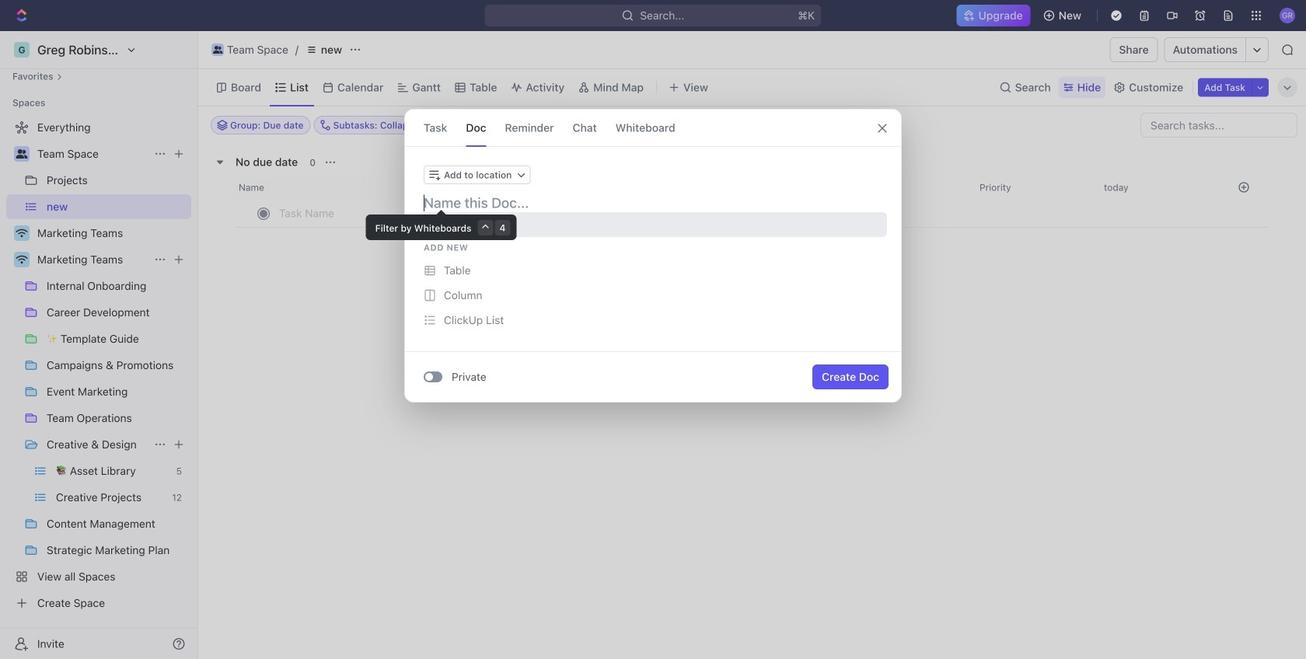 Task type: describe. For each thing, give the bounding box(es) containing it.
Search tasks... text field
[[1142, 114, 1297, 137]]

user group image
[[213, 46, 223, 54]]



Task type: locate. For each thing, give the bounding box(es) containing it.
Task Name text field
[[279, 201, 733, 226]]

tree inside sidebar navigation
[[6, 115, 191, 616]]

Name this Doc... field
[[405, 194, 901, 212]]

dialog
[[404, 109, 902, 403]]

tree
[[6, 115, 191, 616]]

sidebar navigation
[[0, 31, 198, 660]]

wifi image
[[16, 255, 28, 264]]

user group image
[[16, 149, 28, 159]]



Task type: vqa. For each thing, say whether or not it's contained in the screenshot.
John smith's Workspace, , Element
no



